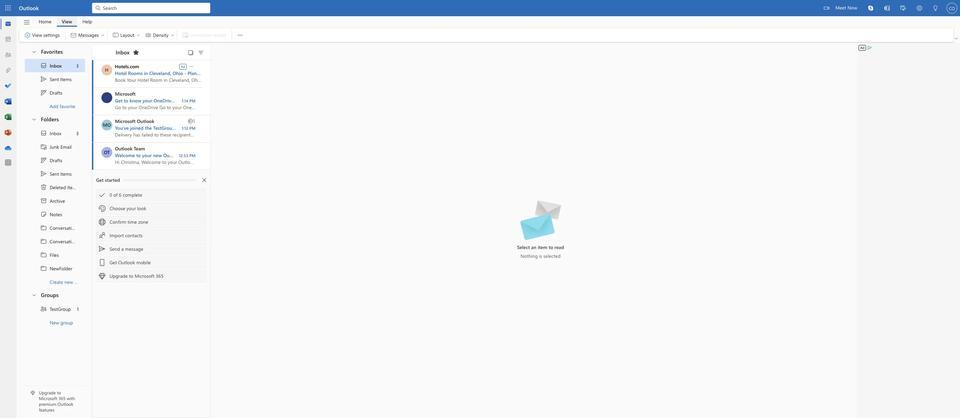 Task type: describe. For each thing, give the bounding box(es) containing it.
 for 
[[40, 238, 47, 245]]

inbox for first  tree item from the bottom of the page
[[50, 130, 61, 137]]

nothing
[[521, 253, 538, 260]]

2  tree item from the top
[[25, 167, 85, 181]]

 button
[[196, 48, 206, 57]]


[[99, 192, 106, 199]]


[[112, 32, 119, 39]]

complete
[[123, 192, 142, 198]]

your right know
[[143, 97, 152, 104]]

 button
[[896, 0, 912, 17]]

tab list containing home
[[34, 16, 97, 27]]

2 sent from the top
[[50, 171, 59, 177]]

new
[[50, 320, 59, 326]]

 button
[[928, 0, 945, 17]]

cancellable
[[231, 70, 256, 76]]

12:53 pm
[[179, 153, 196, 158]]

365 for upgrade to microsoft 365
[[156, 273, 164, 280]]

account
[[193, 152, 210, 159]]

 button for groups
[[28, 289, 40, 302]]

confirm
[[110, 219, 126, 225]]

calendar image
[[5, 36, 12, 43]]


[[40, 198, 47, 204]]


[[24, 32, 31, 39]]

help
[[82, 18, 92, 25]]

 button
[[20, 17, 34, 28]]

items for  tree item on the left top of the page
[[67, 184, 79, 191]]

microsoft image
[[102, 92, 112, 103]]

team
[[134, 146, 145, 152]]

send a message
[[110, 246, 143, 252]]

upgrade to microsoft 365
[[110, 273, 164, 280]]

now
[[848, 4, 858, 11]]

message list section
[[92, 43, 256, 418]]

groups
[[41, 292, 59, 299]]

 deleted items
[[40, 184, 79, 191]]

co image
[[947, 3, 958, 14]]

view inside  view settings
[[32, 32, 42, 38]]

home button
[[34, 16, 57, 27]]

 tree item for 
[[25, 154, 85, 167]]

 inside the "favorites" "tree"
[[40, 76, 47, 83]]

upgrade for upgrade to microsoft 365
[[110, 273, 128, 280]]

 button
[[954, 35, 960, 42]]

microsoft down get outlook mobile
[[135, 273, 155, 280]]

microsoft inside upgrade to microsoft 365 with premium outlook features
[[39, 396, 57, 402]]

up
[[207, 97, 213, 104]]

you've
[[115, 125, 129, 131]]

 drafts for 
[[40, 89, 62, 96]]

 for 2nd  tree item from the bottom of the page
[[40, 62, 47, 69]]

hotel rooms in cleveland, ohio - plans change. book cancellable
[[115, 70, 256, 76]]

deleted
[[50, 184, 66, 191]]

to inside select an item to read nothing is selected
[[549, 244, 554, 251]]


[[23, 19, 30, 26]]

get to know your onedrive – how to back up your pc and mobile
[[115, 97, 256, 104]]

home
[[39, 18, 51, 25]]

 inside  density 
[[171, 33, 175, 37]]

message
[[125, 246, 143, 252]]

group inside tree item
[[60, 320, 73, 326]]

 conversation history
[[40, 225, 93, 232]]

 button
[[863, 0, 880, 16]]


[[99, 260, 106, 266]]

outlook team image
[[102, 147, 112, 158]]


[[825, 5, 830, 11]]

item
[[538, 244, 548, 251]]


[[99, 273, 106, 280]]


[[40, 306, 47, 313]]

word image
[[5, 98, 12, 105]]

outlook down the send a message
[[118, 260, 135, 266]]

premium features image
[[30, 391, 35, 396]]


[[40, 211, 47, 218]]

to do image
[[5, 83, 12, 90]]

3  tree item from the top
[[25, 248, 85, 262]]

to for upgrade to microsoft 365 with premium outlook features
[[57, 390, 61, 396]]

get for get to know your onedrive – how to back up your pc and mobile
[[115, 97, 123, 104]]

 sent items for 2nd the  tree item
[[40, 171, 72, 177]]

–
[[175, 97, 178, 104]]

1:12 pm
[[182, 126, 196, 131]]

 button
[[131, 47, 141, 58]]

favorites
[[41, 48, 63, 55]]

-
[[185, 70, 186, 76]]

welcome to your new outlook.com account
[[115, 152, 210, 159]]

more apps image
[[5, 160, 12, 167]]

select a conversation checkbox for get to know your onedrive – how to back up your pc and mobile
[[102, 92, 115, 103]]

upgrade for upgrade to microsoft 365 with premium outlook features
[[39, 390, 56, 396]]

2  tree item from the top
[[25, 127, 85, 140]]

notes
[[50, 211, 62, 218]]

excel image
[[5, 114, 12, 121]]

 for first  tree item from the bottom of the page
[[40, 130, 47, 137]]

settings
[[43, 32, 60, 38]]

change.
[[200, 70, 218, 76]]

365 for upgrade to microsoft 365 with premium outlook features
[[59, 396, 66, 402]]

in
[[144, 70, 148, 76]]

people image
[[5, 52, 12, 59]]

select a conversation checkbox for you've joined the testgroup group
[[102, 120, 115, 131]]

folders
[[41, 116, 59, 123]]


[[901, 5, 907, 11]]

welcome
[[115, 152, 135, 159]]

 for 
[[40, 157, 47, 164]]

drafts for 
[[50, 157, 62, 164]]

 button
[[912, 0, 928, 17]]

 tree item for 
[[25, 86, 85, 100]]

 for 
[[40, 89, 47, 96]]

premium
[[39, 402, 56, 408]]

help button
[[77, 16, 97, 27]]

outlook up the
[[137, 118, 154, 125]]

2  tree item from the top
[[25, 235, 85, 248]]

folder
[[74, 279, 87, 285]]

confirm time zone
[[110, 219, 148, 225]]


[[99, 205, 106, 212]]

 button
[[880, 0, 896, 17]]


[[198, 49, 204, 56]]

to for get to know your onedrive – how to back up your pc and mobile
[[124, 97, 128, 104]]

back
[[196, 97, 206, 104]]

1  tree item from the top
[[25, 59, 85, 72]]

email
[[60, 144, 72, 150]]

new group tree item
[[25, 316, 85, 330]]

 inbox for first  tree item from the bottom of the page
[[40, 130, 61, 137]]

 newfolder
[[40, 265, 72, 272]]

3 inside the "favorites" "tree"
[[76, 62, 79, 69]]


[[934, 5, 939, 11]]

layout
[[121, 32, 134, 38]]

pm for group
[[190, 126, 196, 131]]

favorites tree
[[25, 43, 85, 113]]

items for 2nd the  tree item
[[60, 171, 72, 177]]

group inside message list no conversations selected list box
[[176, 125, 189, 131]]

features
[[39, 408, 54, 413]]

1 horizontal spatial mobile
[[242, 97, 256, 104]]

0
[[110, 192, 112, 198]]

 tree item
[[25, 194, 85, 208]]

inbox inside inbox 
[[116, 49, 130, 56]]

you've joined the testgroup group
[[115, 125, 189, 131]]

 inside favorites tree item
[[31, 49, 37, 54]]

get started
[[96, 177, 120, 183]]

selected
[[544, 253, 561, 260]]

2 3 from the top
[[76, 130, 79, 137]]

outlook team
[[115, 146, 145, 152]]

testgroup inside the  testgroup
[[50, 306, 71, 313]]

outlook inside banner
[[19, 4, 39, 12]]

onedrive
[[154, 97, 174, 104]]

 sent items for 2nd the  tree item from the bottom
[[40, 76, 72, 83]]

outlook link
[[19, 0, 39, 16]]

message list no conversations selected list box
[[92, 60, 256, 418]]

set your advertising preferences image
[[868, 45, 873, 50]]

12:53
[[179, 153, 188, 158]]

1  tree item from the top
[[25, 221, 93, 235]]

application containing outlook
[[0, 0, 961, 419]]

get for get outlook mobile
[[110, 260, 117, 266]]


[[188, 118, 195, 125]]

tree inside application
[[25, 127, 93, 289]]


[[885, 5, 891, 11]]



Task type: vqa. For each thing, say whether or not it's contained in the screenshot.


Task type: locate. For each thing, give the bounding box(es) containing it.
 tree item
[[25, 140, 85, 154]]

1 horizontal spatial ad
[[861, 45, 865, 50]]

 up 
[[40, 171, 47, 177]]

 tree item up add favorite tree item on the left
[[25, 72, 85, 86]]

started
[[105, 177, 120, 183]]

 tree item up add at top
[[25, 86, 85, 100]]

1  tree item from the top
[[25, 72, 85, 86]]


[[202, 178, 206, 182]]

select a conversation checkbox up ot
[[102, 120, 115, 131]]

1  from the top
[[40, 76, 47, 83]]

testgroup inside message list no conversations selected list box
[[153, 125, 175, 131]]

left-rail-appbar navigation
[[1, 16, 15, 156]]

 button
[[186, 48, 196, 57]]

 left folders
[[31, 117, 37, 122]]

 left ""
[[137, 33, 141, 37]]

 button inside folders tree item
[[28, 113, 40, 126]]

1 drafts from the top
[[50, 90, 62, 96]]

junk
[[50, 144, 59, 150]]

testgroup up 'new group'
[[50, 306, 71, 313]]

inbox for 2nd  tree item from the bottom of the page
[[50, 62, 62, 69]]

 inside the "favorites" "tree"
[[40, 62, 47, 69]]

3  from the top
[[40, 252, 47, 259]]

2 select a conversation checkbox from the top
[[102, 120, 115, 131]]

inbox heading
[[107, 45, 141, 60]]

 tree item up  newfolder on the bottom left of the page
[[25, 248, 85, 262]]

upgrade inside upgrade to microsoft 365 with premium outlook features
[[39, 390, 56, 396]]

0 vertical spatial  tree item
[[25, 86, 85, 100]]

new left folder
[[65, 279, 73, 285]]

 inside tree
[[40, 130, 47, 137]]

items inside the "favorites" "tree"
[[60, 76, 72, 82]]

1 vertical spatial sent
[[50, 171, 59, 177]]


[[95, 5, 102, 12]]

365 inside message list no conversations selected list box
[[156, 273, 164, 280]]

pm right 1:14
[[190, 98, 196, 104]]

files image
[[5, 67, 12, 74]]

 left "files"
[[40, 252, 47, 259]]

group right new
[[60, 320, 73, 326]]

2  button from the top
[[28, 113, 40, 126]]

0 vertical spatial ad
[[861, 45, 865, 50]]

 button left folders
[[28, 113, 40, 126]]

0 vertical spatial mobile
[[242, 97, 256, 104]]

your
[[143, 97, 152, 104], [214, 97, 224, 104], [142, 152, 152, 159], [127, 205, 136, 212]]

drafts up add favorite tree item on the left
[[50, 90, 62, 96]]

select a conversation checkbox up mo
[[102, 92, 115, 103]]

your right up
[[214, 97, 224, 104]]

pm for outlook.com
[[190, 153, 196, 158]]

 tree item
[[25, 72, 85, 86], [25, 167, 85, 181]]

newfolder
[[50, 266, 72, 272]]

read
[[555, 244, 565, 251]]


[[145, 32, 152, 39]]

is
[[540, 253, 543, 260]]

 drafts down junk
[[40, 157, 62, 164]]

Select a conversation checkbox
[[102, 147, 115, 158]]

 inbox down favorites
[[40, 62, 62, 69]]

favorite
[[60, 103, 75, 109]]

1 sent from the top
[[50, 76, 59, 82]]


[[40, 62, 47, 69], [40, 130, 47, 137]]

favorites tree item
[[25, 45, 85, 59]]


[[869, 5, 874, 11]]

group
[[176, 125, 189, 131], [60, 320, 73, 326]]

get for get started
[[96, 177, 104, 183]]

an
[[532, 244, 537, 251]]

create new folder tree item
[[25, 276, 87, 289]]

0 vertical spatial 
[[40, 62, 47, 69]]

 down  at the left of the page
[[40, 225, 47, 232]]

1 vertical spatial new
[[65, 279, 73, 285]]

look
[[137, 205, 146, 212]]

view inside button
[[62, 18, 72, 25]]

 tree item
[[25, 221, 93, 235], [25, 235, 85, 248], [25, 248, 85, 262], [25, 262, 85, 276]]

outlook up 
[[19, 4, 39, 12]]

new
[[153, 152, 162, 159], [65, 279, 73, 285]]

 tree item down junk
[[25, 154, 85, 167]]

2  sent items from the top
[[40, 171, 72, 177]]

1 vertical spatial drafts
[[50, 157, 62, 164]]

2  from the top
[[40, 171, 47, 177]]

0 vertical spatial  button
[[28, 45, 40, 58]]

0 vertical spatial items
[[60, 76, 72, 82]]

microsoft up features
[[39, 396, 57, 402]]

hotel
[[115, 70, 127, 76]]

1 vertical spatial  tree item
[[25, 167, 85, 181]]

2  from the top
[[40, 238, 47, 245]]

add favorite tree item
[[25, 100, 85, 113]]

1  tree item from the top
[[25, 86, 85, 100]]

2  inbox from the top
[[40, 130, 61, 137]]

1 vertical spatial 
[[40, 130, 47, 137]]

choose
[[110, 205, 125, 212]]

onedrive image
[[5, 145, 12, 152]]

microsoft outlook image
[[102, 120, 112, 131]]

items up the  deleted items
[[60, 171, 72, 177]]

0 horizontal spatial 365
[[59, 396, 66, 402]]

2  tree item from the top
[[25, 154, 85, 167]]

new group
[[50, 320, 73, 326]]

2 vertical spatial items
[[67, 184, 79, 191]]

tree
[[25, 127, 93, 289]]

outlook inside upgrade to microsoft 365 with premium outlook features
[[58, 402, 73, 408]]

inbox down favorites tree item
[[50, 62, 62, 69]]

tree containing 
[[25, 127, 93, 289]]

to
[[124, 97, 128, 104], [190, 97, 195, 104], [136, 152, 141, 159], [549, 244, 554, 251], [129, 273, 133, 280], [57, 390, 61, 396]]

 search field
[[92, 0, 211, 15]]

your down team
[[142, 152, 152, 159]]

to for upgrade to microsoft 365
[[129, 273, 133, 280]]

inbox
[[116, 49, 130, 56], [50, 62, 62, 69], [50, 130, 61, 137]]

1  from the top
[[40, 89, 47, 96]]

 sent items up  tree item on the left top of the page
[[40, 171, 72, 177]]

outlook banner
[[0, 0, 961, 17]]

2 pm from the top
[[190, 126, 196, 131]]

1 vertical spatial 
[[189, 64, 194, 69]]

 tree item up "files"
[[25, 235, 85, 248]]

view
[[62, 18, 72, 25], [32, 32, 42, 38]]

1 horizontal spatial upgrade
[[110, 273, 128, 280]]

 view settings
[[24, 32, 60, 39]]

select
[[518, 244, 530, 251]]

drafts inside tree
[[50, 157, 62, 164]]

upgrade inside message list no conversations selected list box
[[110, 273, 128, 280]]

0 horizontal spatial group
[[60, 320, 73, 326]]

 drafts
[[40, 89, 62, 96], [40, 157, 62, 164]]

1 vertical spatial items
[[60, 171, 72, 177]]

1  button from the top
[[28, 45, 40, 58]]

hotels.com image
[[101, 65, 112, 75]]

0 horizontal spatial 
[[189, 64, 194, 69]]

0 horizontal spatial testgroup
[[50, 306, 71, 313]]

 down 
[[40, 157, 47, 164]]

cleveland,
[[149, 70, 172, 76]]

0 vertical spatial  inbox
[[40, 62, 62, 69]]

 drafts up add at top
[[40, 89, 62, 96]]

to inside upgrade to microsoft 365 with premium outlook features
[[57, 390, 61, 396]]

group down 1:14
[[176, 125, 189, 131]]

rooms
[[128, 70, 143, 76]]

inbox left 
[[116, 49, 130, 56]]

outlook up welcome
[[115, 146, 133, 152]]

1  from the top
[[40, 225, 47, 232]]

 for  newfolder
[[40, 265, 47, 272]]

 tree item up junk
[[25, 127, 85, 140]]

upgrade to microsoft 365 with premium outlook features
[[39, 390, 75, 413]]

choose your look
[[110, 205, 146, 212]]

1 vertical spatial 
[[40, 171, 47, 177]]

 inbox for 2nd  tree item from the bottom of the page
[[40, 62, 62, 69]]

1 vertical spatial inbox
[[50, 62, 62, 69]]

 drafts inside the "favorites" "tree"
[[40, 89, 62, 96]]

sent up  tree item on the left top of the page
[[50, 171, 59, 177]]

1 vertical spatial pm
[[190, 126, 196, 131]]

0 vertical spatial 365
[[156, 273, 164, 280]]

 drafts for 
[[40, 157, 62, 164]]

drafts down  junk email at the left top of the page
[[50, 157, 62, 164]]

tab list
[[34, 16, 97, 27]]

upgrade right 
[[110, 273, 128, 280]]

0 vertical spatial 
[[237, 32, 244, 39]]

1 vertical spatial  button
[[28, 113, 40, 126]]

2 vertical spatial  button
[[28, 289, 40, 302]]

pm
[[190, 98, 196, 104], [190, 126, 196, 131], [190, 153, 196, 158]]

pm down 
[[190, 126, 196, 131]]

0 horizontal spatial view
[[32, 32, 42, 38]]

1 horizontal spatial 
[[237, 32, 244, 39]]

1  sent items from the top
[[40, 76, 72, 83]]

 up add favorite tree item on the left
[[40, 89, 47, 96]]

 tree item
[[25, 59, 85, 72], [25, 127, 85, 140]]

2 vertical spatial get
[[110, 260, 117, 266]]

to left know
[[124, 97, 128, 104]]

pm for onedrive
[[190, 98, 196, 104]]

0 vertical spatial inbox
[[116, 49, 130, 56]]

 for  popup button
[[189, 64, 194, 69]]

plans
[[188, 70, 199, 76]]

get left the started
[[96, 177, 104, 183]]

view up 
[[62, 18, 72, 25]]

ad up hotel rooms in cleveland, ohio - plans change. book cancellable
[[181, 64, 185, 69]]

3 down favorites tree item
[[76, 62, 79, 69]]

 inside the "favorites" "tree"
[[40, 89, 47, 96]]

 button down 
[[28, 45, 40, 58]]

time
[[128, 219, 137, 225]]

 inside  messages 
[[101, 33, 105, 37]]

joined
[[130, 125, 144, 131]]

folders tree item
[[25, 113, 85, 127]]

microsoft up you've
[[115, 118, 136, 125]]

 button for folders
[[28, 113, 40, 126]]

1 vertical spatial group
[[60, 320, 73, 326]]

0 vertical spatial drafts
[[50, 90, 62, 96]]

add favorite
[[50, 103, 75, 109]]

1 vertical spatial get
[[96, 177, 104, 183]]

365 inside upgrade to microsoft 365 with premium outlook features
[[59, 396, 66, 402]]

1 vertical spatial  inbox
[[40, 130, 61, 137]]

create new folder
[[50, 279, 87, 285]]

 inside groups tree item
[[31, 293, 37, 298]]

inbox up  junk email at the left top of the page
[[50, 130, 61, 137]]

 left groups
[[31, 293, 37, 298]]

with
[[67, 396, 75, 402]]

1 vertical spatial testgroup
[[50, 306, 71, 313]]

microsoft
[[115, 91, 136, 97], [115, 118, 136, 125], [135, 273, 155, 280], [39, 396, 57, 402]]

 notes
[[40, 211, 62, 218]]

1 pm from the top
[[190, 98, 196, 104]]

outlook right premium
[[58, 402, 73, 408]]


[[40, 144, 47, 150]]

book
[[219, 70, 230, 76]]

1 vertical spatial mobile
[[137, 260, 151, 266]]

 sent items inside the "favorites" "tree"
[[40, 76, 72, 83]]

ot
[[104, 149, 110, 156]]

 inside  dropdown button
[[237, 32, 244, 39]]


[[40, 89, 47, 96], [40, 157, 47, 164]]

1  drafts from the top
[[40, 89, 62, 96]]

 inside tree
[[40, 171, 47, 177]]

drafts inside the "favorites" "tree"
[[50, 90, 62, 96]]

 button inside favorites tree item
[[28, 45, 40, 58]]

0 vertical spatial view
[[62, 18, 72, 25]]

1 vertical spatial ad
[[181, 64, 185, 69]]

layout group
[[109, 28, 176, 41]]

 messages 
[[70, 32, 105, 39]]


[[99, 233, 106, 239]]

0 vertical spatial select a conversation checkbox
[[102, 92, 115, 103]]

select a conversation checkbox containing mo
[[102, 120, 115, 131]]

1 vertical spatial 
[[40, 157, 47, 164]]

1 vertical spatial  sent items
[[40, 171, 72, 177]]

items right deleted on the left top of page
[[67, 184, 79, 191]]

0 vertical spatial get
[[115, 97, 123, 104]]

mobile up upgrade to microsoft 365
[[137, 260, 151, 266]]

Search field
[[102, 4, 206, 11]]

view right 
[[32, 32, 42, 38]]

 tree item
[[25, 86, 85, 100], [25, 154, 85, 167]]

 right density
[[171, 33, 175, 37]]

view button
[[57, 16, 77, 27]]

to left "with"
[[57, 390, 61, 396]]

upgrade up premium
[[39, 390, 56, 396]]

ad left set your advertising preferences icon
[[861, 45, 865, 50]]

inbox 
[[116, 49, 139, 56]]

0 horizontal spatial upgrade
[[39, 390, 56, 396]]

inbox inside the "favorites" "tree"
[[50, 62, 62, 69]]

 for  files
[[40, 252, 47, 259]]


[[101, 33, 105, 37], [137, 33, 141, 37], [171, 33, 175, 37], [31, 49, 37, 54], [31, 117, 37, 122], [31, 293, 37, 298]]

0 vertical spatial pm
[[190, 98, 196, 104]]

get
[[115, 97, 123, 104], [96, 177, 104, 183], [110, 260, 117, 266]]

0 vertical spatial group
[[176, 125, 189, 131]]

 sent items
[[40, 76, 72, 83], [40, 171, 72, 177]]

 up  files
[[40, 238, 47, 245]]

 inside  layout 
[[137, 33, 141, 37]]

 tree item
[[25, 303, 85, 316]]

1 vertical spatial  drafts
[[40, 157, 62, 164]]

 tree item down "files"
[[25, 262, 85, 276]]

to for welcome to your new outlook.com account
[[136, 152, 141, 159]]

2  from the top
[[40, 157, 47, 164]]

1 horizontal spatial new
[[153, 152, 162, 159]]

 button for favorites
[[28, 45, 40, 58]]

0 vertical spatial sent
[[50, 76, 59, 82]]

 inbox inside the "favorites" "tree"
[[40, 62, 62, 69]]

1  from the top
[[40, 62, 47, 69]]

ad inside message list no conversations selected list box
[[181, 64, 185, 69]]

1 vertical spatial select a conversation checkbox
[[102, 120, 115, 131]]

 files
[[40, 252, 59, 259]]

1 vertical spatial upgrade
[[39, 390, 56, 396]]

0 vertical spatial  tree item
[[25, 72, 85, 86]]

 button inside groups tree item
[[28, 289, 40, 302]]

1 horizontal spatial 365
[[156, 273, 164, 280]]

0 vertical spatial testgroup
[[153, 125, 175, 131]]

import
[[110, 233, 124, 239]]

 for  dropdown button
[[237, 32, 244, 39]]

1 horizontal spatial view
[[62, 18, 72, 25]]

 down favorites
[[40, 76, 47, 83]]

1 vertical spatial view
[[32, 32, 42, 38]]

0 vertical spatial upgrade
[[110, 273, 128, 280]]

 tree item up deleted on the left top of page
[[25, 167, 85, 181]]

 inside  popup button
[[189, 64, 194, 69]]

items up favorite
[[60, 76, 72, 82]]

0 vertical spatial new
[[153, 152, 162, 159]]

1 horizontal spatial group
[[176, 125, 189, 131]]

ohio
[[173, 70, 183, 76]]

 inbox up junk
[[40, 130, 61, 137]]

messages
[[78, 32, 99, 38]]

1 select a conversation checkbox from the top
[[102, 92, 115, 103]]

to down get outlook mobile
[[129, 273, 133, 280]]

 sent items up add favorite tree item on the left
[[40, 76, 72, 83]]

2  from the top
[[40, 130, 47, 137]]

pm right "12:53"
[[190, 153, 196, 158]]


[[918, 5, 923, 11]]

items inside the  deleted items
[[67, 184, 79, 191]]

 down  files
[[40, 265, 47, 272]]

conversation
[[50, 225, 77, 231]]

0 horizontal spatial mobile
[[137, 260, 151, 266]]

0 vertical spatial 
[[40, 89, 47, 96]]


[[99, 219, 106, 226]]

application
[[0, 0, 961, 419]]

3  button from the top
[[28, 289, 40, 302]]

 tree item down the notes
[[25, 221, 93, 235]]

 testgroup
[[40, 306, 71, 313]]

get right 
[[110, 260, 117, 266]]

0 vertical spatial  sent items
[[40, 76, 72, 83]]


[[40, 184, 47, 191]]

 inside folders tree item
[[31, 117, 37, 122]]

powerpoint image
[[5, 130, 12, 136]]

meet
[[836, 4, 847, 11]]

2 drafts from the top
[[50, 157, 62, 164]]

items
[[60, 76, 72, 82], [60, 171, 72, 177], [67, 184, 79, 191]]

know
[[130, 97, 141, 104]]

0 horizontal spatial ad
[[181, 64, 185, 69]]

1 vertical spatial 365
[[59, 396, 66, 402]]

send
[[110, 246, 120, 252]]

mail image
[[5, 21, 12, 27]]

microsoft up know
[[115, 91, 136, 97]]

1 vertical spatial 3
[[76, 130, 79, 137]]

1 vertical spatial  tree item
[[25, 127, 85, 140]]

0 vertical spatial 3
[[76, 62, 79, 69]]

1 3 from the top
[[76, 62, 79, 69]]

your left look
[[127, 205, 136, 212]]

new left the outlook.com
[[153, 152, 162, 159]]

 tree item
[[25, 181, 85, 194]]

3 up  tree item
[[76, 130, 79, 137]]

1 horizontal spatial testgroup
[[153, 125, 175, 131]]

0 vertical spatial  tree item
[[25, 59, 85, 72]]

0 vertical spatial 
[[40, 76, 47, 83]]

0 vertical spatial  drafts
[[40, 89, 62, 96]]

drafts for 
[[50, 90, 62, 96]]

groups tree item
[[25, 289, 85, 303]]

1:12
[[182, 126, 188, 131]]

history
[[78, 225, 93, 231]]

zone
[[138, 219, 148, 225]]

4  from the top
[[40, 265, 47, 272]]

to down team
[[136, 152, 141, 159]]

 up 
[[40, 130, 47, 137]]

select a conversation checkbox containing m
[[102, 92, 115, 103]]

sent up add at top
[[50, 76, 59, 82]]

 tree item down favorites
[[25, 59, 85, 72]]

3 pm from the top
[[190, 153, 196, 158]]

2  drafts from the top
[[40, 157, 62, 164]]

create
[[50, 279, 63, 285]]

 down favorites
[[40, 62, 47, 69]]

 button
[[234, 28, 247, 42]]

 tree item
[[25, 208, 85, 221]]

4  tree item from the top
[[25, 262, 85, 276]]

and
[[232, 97, 240, 104]]

to left read
[[549, 244, 554, 251]]

2 vertical spatial inbox
[[50, 130, 61, 137]]

upgrade
[[110, 273, 128, 280], [39, 390, 56, 396]]

2 vertical spatial pm
[[190, 153, 196, 158]]

 button left groups
[[28, 289, 40, 302]]


[[99, 246, 106, 253]]

sent inside the "favorites" "tree"
[[50, 76, 59, 82]]

items for 2nd the  tree item from the bottom
[[60, 76, 72, 82]]

0 horizontal spatial new
[[65, 279, 73, 285]]

 for  conversation history
[[40, 225, 47, 232]]

to right 1:14
[[190, 97, 195, 104]]

a
[[121, 246, 124, 252]]

get right microsoft image
[[115, 97, 123, 104]]

 junk email
[[40, 144, 72, 150]]

mobile right and
[[242, 97, 256, 104]]

testgroup right the
[[153, 125, 175, 131]]

 left favorites
[[31, 49, 37, 54]]

 button
[[199, 175, 210, 186]]

Select a conversation checkbox
[[102, 92, 115, 103], [102, 120, 115, 131]]

new inside tree item
[[65, 279, 73, 285]]

1 vertical spatial  tree item
[[25, 154, 85, 167]]

1  inbox from the top
[[40, 62, 62, 69]]

new inside message list no conversations selected list box
[[153, 152, 162, 159]]

1:14
[[182, 98, 188, 104]]

 left 
[[101, 33, 105, 37]]



